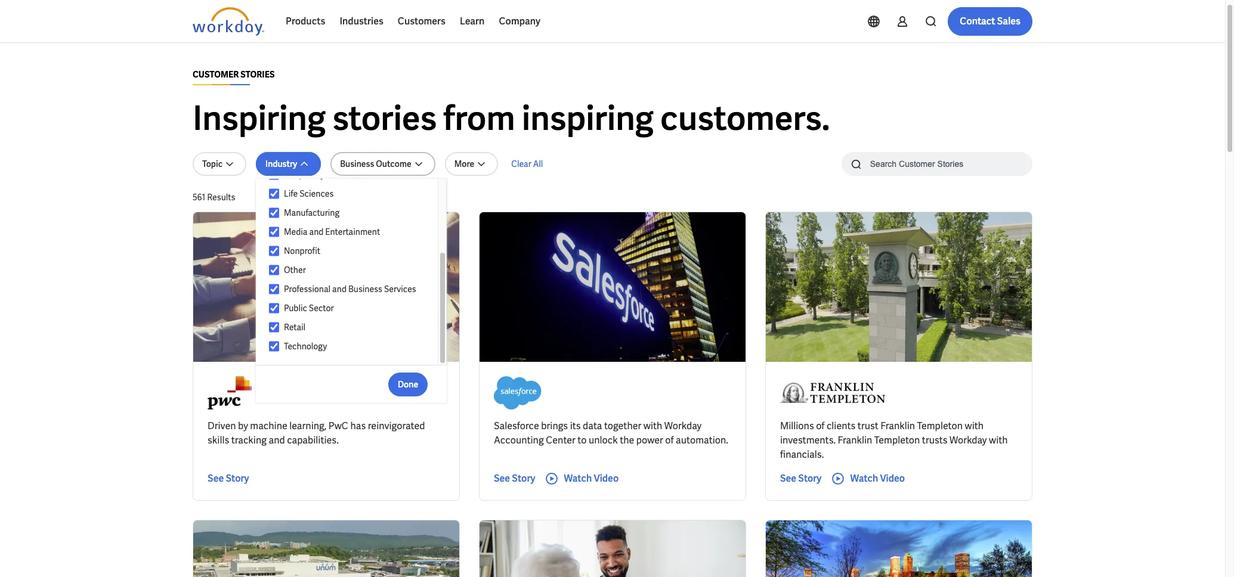 Task type: vqa. For each thing, say whether or not it's contained in the screenshot.
see
yes



Task type: describe. For each thing, give the bounding box(es) containing it.
business inside button
[[340, 159, 374, 169]]

data
[[583, 420, 602, 433]]

see story link for salesforce brings its data together with workday accounting center to unlock the power of automation.
[[494, 472, 535, 486]]

driven by machine learning, pwc has reinvigorated skills tracking and capabilities.
[[208, 420, 425, 447]]

inspiring stories from inspiring customers.
[[193, 97, 830, 140]]

technology link
[[279, 339, 427, 354]]

watch video link for center
[[545, 472, 619, 486]]

trust
[[858, 420, 879, 433]]

1 story from the left
[[226, 472, 249, 485]]

from
[[443, 97, 515, 140]]

capabilities.
[[287, 434, 339, 447]]

its
[[570, 420, 581, 433]]

done
[[398, 379, 418, 390]]

topic
[[202, 159, 223, 169]]

story for salesforce brings its data together with workday accounting center to unlock the power of automation.
[[512, 472, 535, 485]]

public
[[284, 303, 307, 314]]

driven
[[208, 420, 236, 433]]

1 see from the left
[[208, 472, 224, 485]]

inspiring
[[522, 97, 654, 140]]

media
[[284, 227, 308, 237]]

life sciences
[[284, 189, 334, 199]]

business outcome button
[[331, 152, 435, 176]]

more
[[454, 159, 474, 169]]

watch video link for franklin
[[831, 472, 905, 486]]

hospitality link
[[279, 168, 427, 182]]

watch for franklin
[[850, 472, 878, 485]]

industries
[[340, 15, 384, 27]]

technology
[[284, 341, 327, 352]]

media and entertainment link
[[279, 225, 427, 239]]

clear all
[[511, 159, 543, 169]]

go to the homepage image
[[193, 7, 264, 36]]

contact
[[960, 15, 995, 27]]

of inside millions of clients trust franklin templeton with investments. franklin templeton trusts workday with financials.
[[816, 420, 825, 433]]

company
[[499, 15, 541, 27]]

workday inside salesforce brings its data together with workday accounting center to unlock the power of automation.
[[664, 420, 702, 433]]

manufacturing link
[[279, 206, 427, 220]]

results
[[207, 192, 235, 203]]

0 vertical spatial templeton
[[917, 420, 963, 433]]

retail link
[[279, 320, 427, 335]]

clear
[[511, 159, 531, 169]]

done button
[[388, 373, 428, 396]]

1 vertical spatial franklin
[[838, 434, 872, 447]]

watch for center
[[564, 472, 592, 485]]

manufacturing
[[284, 208, 340, 218]]

sciences
[[300, 189, 334, 199]]

public sector
[[284, 303, 334, 314]]

automation.
[[676, 434, 728, 447]]

see story for salesforce brings its data together with workday accounting center to unlock the power of automation.
[[494, 472, 535, 485]]

customers button
[[391, 7, 453, 36]]

products
[[286, 15, 325, 27]]

pwc
[[329, 420, 348, 433]]

salesforce brings its data together with workday accounting center to unlock the power of automation.
[[494, 420, 728, 447]]

customer
[[193, 69, 239, 80]]

millions
[[780, 420, 814, 433]]

life
[[284, 189, 298, 199]]

professional and business services link
[[279, 282, 427, 297]]

story for millions of clients trust franklin templeton with investments. franklin templeton trusts workday with financials.
[[798, 472, 822, 485]]

clear all button
[[508, 152, 547, 176]]

other
[[284, 265, 306, 276]]

industry
[[266, 159, 297, 169]]

see story link for millions of clients trust franklin templeton with investments. franklin templeton trusts workday with financials.
[[780, 472, 822, 486]]

business outcome
[[340, 159, 411, 169]]

skills
[[208, 434, 229, 447]]

hospitality
[[284, 169, 325, 180]]

watch video for templeton
[[850, 472, 905, 485]]

public sector link
[[279, 301, 427, 316]]

2 horizontal spatial with
[[989, 434, 1008, 447]]

video for templeton
[[880, 472, 905, 485]]

millions of clients trust franklin templeton with investments. franklin templeton trusts workday with financials.
[[780, 420, 1008, 461]]

1 horizontal spatial with
[[965, 420, 984, 433]]

center
[[546, 434, 576, 447]]

customers
[[398, 15, 446, 27]]

561
[[193, 192, 205, 203]]

pricewaterhousecoopers global licensing services corporation (pwc) image
[[208, 376, 251, 410]]

with inside salesforce brings its data together with workday accounting center to unlock the power of automation.
[[644, 420, 662, 433]]

all
[[533, 159, 543, 169]]

workday inside millions of clients trust franklin templeton with investments. franklin templeton trusts workday with financials.
[[950, 434, 987, 447]]

unlock
[[589, 434, 618, 447]]

industries button
[[333, 7, 391, 36]]

nonprofit link
[[279, 244, 427, 258]]

contact sales link
[[948, 7, 1033, 36]]

topic button
[[193, 152, 246, 176]]

reinvigorated
[[368, 420, 425, 433]]

see for salesforce brings its data together with workday accounting center to unlock the power of automation.
[[494, 472, 510, 485]]

and inside driven by machine learning, pwc has reinvigorated skills tracking and capabilities.
[[269, 434, 285, 447]]



Task type: locate. For each thing, give the bounding box(es) containing it.
investments.
[[780, 434, 836, 447]]

power
[[636, 434, 663, 447]]

video
[[594, 472, 619, 485], [880, 472, 905, 485]]

1 vertical spatial and
[[332, 284, 347, 295]]

1 horizontal spatial story
[[512, 472, 535, 485]]

0 horizontal spatial watch
[[564, 472, 592, 485]]

2 horizontal spatial see
[[780, 472, 797, 485]]

2 horizontal spatial story
[[798, 472, 822, 485]]

of
[[816, 420, 825, 433], [665, 434, 674, 447]]

customers.
[[660, 97, 830, 140]]

see down financials.
[[780, 472, 797, 485]]

video down millions of clients trust franklin templeton with investments. franklin templeton trusts workday with financials.
[[880, 472, 905, 485]]

with
[[644, 420, 662, 433], [965, 420, 984, 433], [989, 434, 1008, 447]]

clients
[[827, 420, 856, 433]]

and down manufacturing
[[309, 227, 324, 237]]

professional and business services
[[284, 284, 416, 295]]

life sciences link
[[279, 187, 427, 201]]

tracking
[[231, 434, 267, 447]]

0 horizontal spatial watch video
[[564, 472, 619, 485]]

2 see from the left
[[494, 472, 510, 485]]

workday
[[664, 420, 702, 433], [950, 434, 987, 447]]

of inside salesforce brings its data together with workday accounting center to unlock the power of automation.
[[665, 434, 674, 447]]

0 horizontal spatial watch video link
[[545, 472, 619, 486]]

0 vertical spatial and
[[309, 227, 324, 237]]

story down financials.
[[798, 472, 822, 485]]

learn button
[[453, 7, 492, 36]]

2 story from the left
[[512, 472, 535, 485]]

and down machine
[[269, 434, 285, 447]]

learn
[[460, 15, 485, 27]]

1 watch video from the left
[[564, 472, 619, 485]]

2 watch from the left
[[850, 472, 878, 485]]

2 see story from the left
[[494, 472, 535, 485]]

other link
[[279, 263, 427, 277]]

to
[[578, 434, 587, 447]]

watch video down millions of clients trust franklin templeton with investments. franklin templeton trusts workday with financials.
[[850, 472, 905, 485]]

machine
[[250, 420, 287, 433]]

2 watch video link from the left
[[831, 472, 905, 486]]

1 horizontal spatial workday
[[950, 434, 987, 447]]

financials.
[[780, 449, 824, 461]]

2 horizontal spatial and
[[332, 284, 347, 295]]

trusts
[[922, 434, 948, 447]]

0 horizontal spatial see story link
[[208, 472, 249, 486]]

video down unlock
[[594, 472, 619, 485]]

3 story from the left
[[798, 472, 822, 485]]

business up life sciences link
[[340, 159, 374, 169]]

video for to
[[594, 472, 619, 485]]

1 see story link from the left
[[208, 472, 249, 486]]

and
[[309, 227, 324, 237], [332, 284, 347, 295], [269, 434, 285, 447]]

franklin templeton companies, llc image
[[780, 376, 885, 410]]

see story link
[[208, 472, 249, 486], [494, 472, 535, 486], [780, 472, 822, 486]]

see down accounting
[[494, 472, 510, 485]]

0 horizontal spatial workday
[[664, 420, 702, 433]]

watch down 'to'
[[564, 472, 592, 485]]

1 horizontal spatial and
[[309, 227, 324, 237]]

watch video down 'to'
[[564, 472, 619, 485]]

1 horizontal spatial of
[[816, 420, 825, 433]]

1 horizontal spatial see story
[[494, 472, 535, 485]]

see story link down accounting
[[494, 472, 535, 486]]

brings
[[541, 420, 568, 433]]

0 horizontal spatial see
[[208, 472, 224, 485]]

retail
[[284, 322, 306, 333]]

2 horizontal spatial see story link
[[780, 472, 822, 486]]

by
[[238, 420, 248, 433]]

professional
[[284, 284, 331, 295]]

Search Customer Stories text field
[[863, 153, 1009, 174]]

0 horizontal spatial with
[[644, 420, 662, 433]]

of up investments.
[[816, 420, 825, 433]]

see down skills
[[208, 472, 224, 485]]

1 watch video link from the left
[[545, 472, 619, 486]]

watch video link
[[545, 472, 619, 486], [831, 472, 905, 486]]

services
[[384, 284, 416, 295]]

watch video for to
[[564, 472, 619, 485]]

3 see from the left
[[780, 472, 797, 485]]

salesforce.com image
[[494, 376, 542, 410]]

0 horizontal spatial video
[[594, 472, 619, 485]]

industry button
[[256, 152, 321, 176]]

0 vertical spatial workday
[[664, 420, 702, 433]]

media and entertainment
[[284, 227, 380, 237]]

story down tracking
[[226, 472, 249, 485]]

2 watch video from the left
[[850, 472, 905, 485]]

2 horizontal spatial see story
[[780, 472, 822, 485]]

1 vertical spatial business
[[348, 284, 382, 295]]

1 horizontal spatial watch video link
[[831, 472, 905, 486]]

0 horizontal spatial of
[[665, 434, 674, 447]]

see story
[[208, 472, 249, 485], [494, 472, 535, 485], [780, 472, 822, 485]]

0 horizontal spatial see story
[[208, 472, 249, 485]]

templeton down trust
[[875, 434, 920, 447]]

561 results
[[193, 192, 235, 203]]

1 horizontal spatial watch
[[850, 472, 878, 485]]

sector
[[309, 303, 334, 314]]

templeton
[[917, 420, 963, 433], [875, 434, 920, 447]]

workday up automation.
[[664, 420, 702, 433]]

0 horizontal spatial franklin
[[838, 434, 872, 447]]

see story down skills
[[208, 472, 249, 485]]

has
[[350, 420, 366, 433]]

business down other link at the left of page
[[348, 284, 382, 295]]

accounting
[[494, 434, 544, 447]]

business
[[340, 159, 374, 169], [348, 284, 382, 295]]

1 horizontal spatial video
[[880, 472, 905, 485]]

1 horizontal spatial franklin
[[881, 420, 915, 433]]

1 vertical spatial templeton
[[875, 434, 920, 447]]

and down other link at the left of page
[[332, 284, 347, 295]]

2 see story link from the left
[[494, 472, 535, 486]]

salesforce
[[494, 420, 539, 433]]

see story down accounting
[[494, 472, 535, 485]]

watch video link down millions of clients trust franklin templeton with investments. franklin templeton trusts workday with financials.
[[831, 472, 905, 486]]

see story link down skills
[[208, 472, 249, 486]]

learning,
[[289, 420, 327, 433]]

2 video from the left
[[880, 472, 905, 485]]

templeton up trusts
[[917, 420, 963, 433]]

1 vertical spatial of
[[665, 434, 674, 447]]

outcome
[[376, 159, 411, 169]]

nonprofit
[[284, 246, 320, 257]]

the
[[620, 434, 634, 447]]

see story link down financials.
[[780, 472, 822, 486]]

None checkbox
[[269, 189, 279, 199], [269, 208, 279, 218], [269, 246, 279, 257], [269, 322, 279, 333], [269, 189, 279, 199], [269, 208, 279, 218], [269, 246, 279, 257], [269, 322, 279, 333]]

story down accounting
[[512, 472, 535, 485]]

see for millions of clients trust franklin templeton with investments. franklin templeton trusts workday with financials.
[[780, 472, 797, 485]]

watch down millions of clients trust franklin templeton with investments. franklin templeton trusts workday with financials.
[[850, 472, 878, 485]]

1 see story from the left
[[208, 472, 249, 485]]

watch video link down 'to'
[[545, 472, 619, 486]]

company button
[[492, 7, 548, 36]]

together
[[604, 420, 642, 433]]

1 horizontal spatial see
[[494, 472, 510, 485]]

see story for millions of clients trust franklin templeton with investments. franklin templeton trusts workday with financials.
[[780, 472, 822, 485]]

None checkbox
[[269, 169, 279, 180], [269, 227, 279, 237], [269, 265, 279, 276], [269, 284, 279, 295], [269, 303, 279, 314], [269, 341, 279, 352], [269, 169, 279, 180], [269, 227, 279, 237], [269, 265, 279, 276], [269, 284, 279, 295], [269, 303, 279, 314], [269, 341, 279, 352]]

sales
[[997, 15, 1021, 27]]

franklin down trust
[[838, 434, 872, 447]]

1 video from the left
[[594, 472, 619, 485]]

products button
[[279, 7, 333, 36]]

0 vertical spatial of
[[816, 420, 825, 433]]

franklin
[[881, 420, 915, 433], [838, 434, 872, 447]]

0 horizontal spatial and
[[269, 434, 285, 447]]

3 see story from the left
[[780, 472, 822, 485]]

of right power
[[665, 434, 674, 447]]

and for media
[[309, 227, 324, 237]]

stories
[[332, 97, 437, 140]]

1 horizontal spatial watch video
[[850, 472, 905, 485]]

2 vertical spatial and
[[269, 434, 285, 447]]

workday right trusts
[[950, 434, 987, 447]]

franklin right trust
[[881, 420, 915, 433]]

3 see story link from the left
[[780, 472, 822, 486]]

see story down financials.
[[780, 472, 822, 485]]

0 vertical spatial business
[[340, 159, 374, 169]]

inspiring
[[193, 97, 326, 140]]

watch
[[564, 472, 592, 485], [850, 472, 878, 485]]

1 horizontal spatial see story link
[[494, 472, 535, 486]]

stories
[[241, 69, 275, 80]]

entertainment
[[325, 227, 380, 237]]

0 horizontal spatial story
[[226, 472, 249, 485]]

1 vertical spatial workday
[[950, 434, 987, 447]]

story
[[226, 472, 249, 485], [512, 472, 535, 485], [798, 472, 822, 485]]

and for professional
[[332, 284, 347, 295]]

more button
[[445, 152, 498, 176]]

1 watch from the left
[[564, 472, 592, 485]]

customer stories
[[193, 69, 275, 80]]

contact sales
[[960, 15, 1021, 27]]

0 vertical spatial franklin
[[881, 420, 915, 433]]



